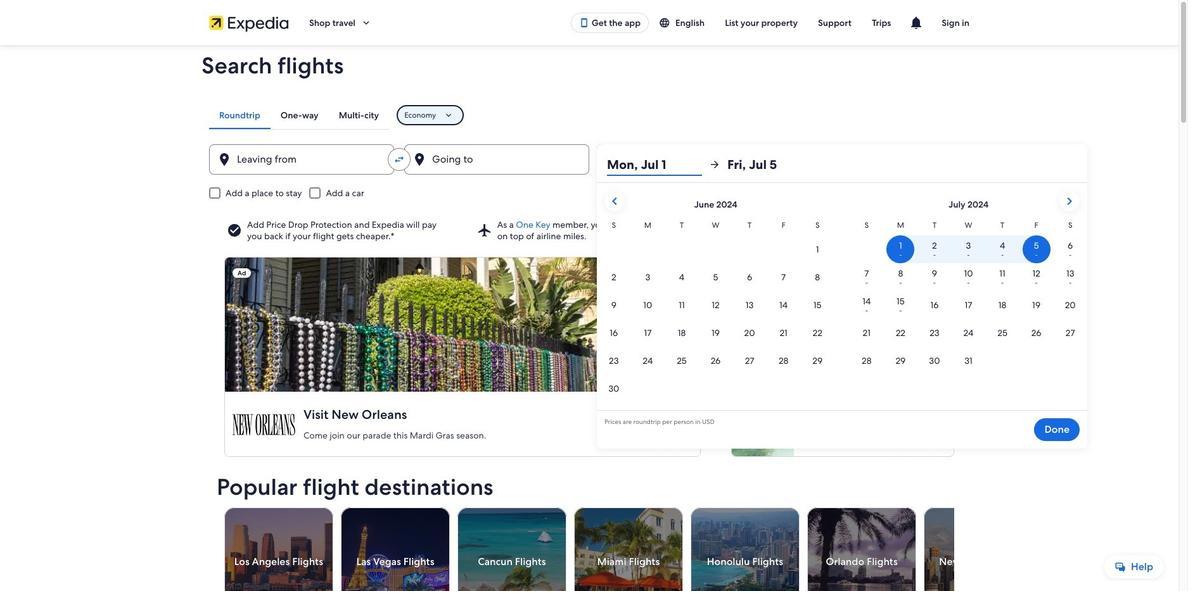Task type: locate. For each thing, give the bounding box(es) containing it.
shop travel image
[[361, 17, 372, 29]]

honolulu flights image
[[691, 508, 800, 592]]

tab list
[[209, 101, 389, 129]]

previous month image
[[607, 194, 622, 209]]

cancun flights image
[[458, 508, 567, 592]]

next image
[[947, 555, 962, 570]]

expedia logo image
[[209, 14, 289, 32]]

main content
[[0, 46, 1179, 592]]



Task type: describe. For each thing, give the bounding box(es) containing it.
popular flight destinations region
[[209, 475, 1033, 592]]

miami flights image
[[574, 508, 683, 592]]

download the app button image
[[579, 18, 589, 28]]

previous image
[[217, 555, 232, 570]]

next month image
[[1062, 194, 1077, 209]]

orlando flights image
[[807, 508, 916, 592]]

las vegas flights image
[[341, 508, 450, 592]]

new york flights image
[[924, 508, 1033, 592]]

swap origin and destination values image
[[394, 154, 405, 165]]

los angeles flights image
[[224, 508, 333, 592]]

small image
[[659, 17, 676, 29]]

communication center icon image
[[909, 15, 924, 30]]



Task type: vqa. For each thing, say whether or not it's contained in the screenshot.
Step 1 of 3. Choose your stay. Current page, Choose your stay element
no



